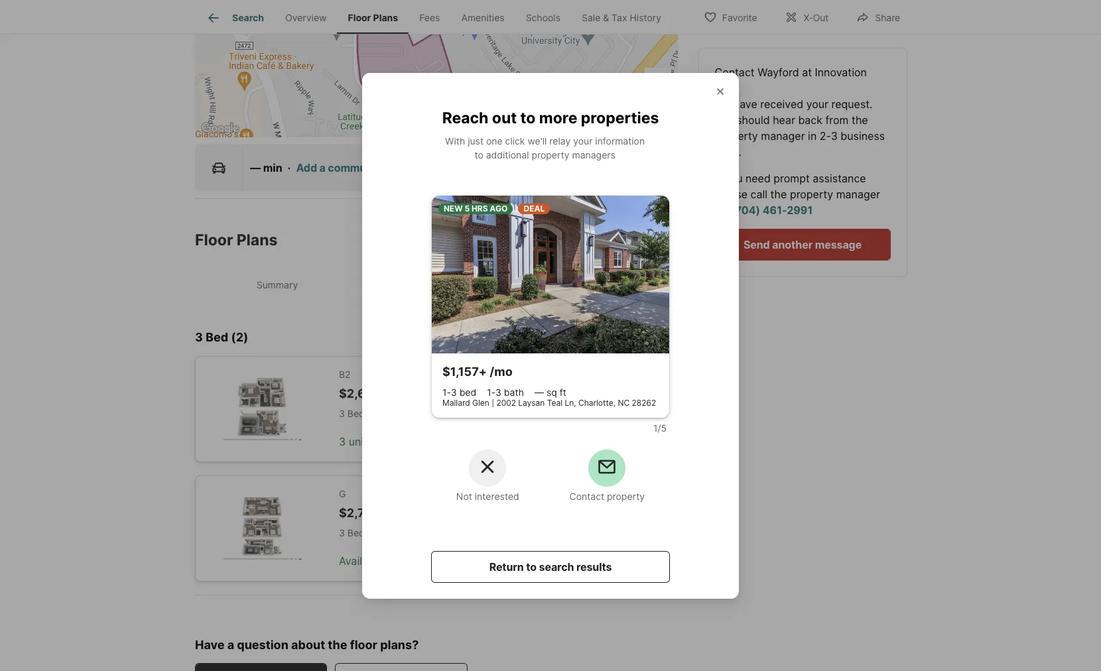 Task type: locate. For each thing, give the bounding box(es) containing it.
2 tab list from the top
[[195, 266, 678, 304]]

sqft. for $2,675/mo
[[447, 408, 468, 419]]

1 baths from the top
[[389, 408, 414, 419]]

0 vertical spatial 5
[[465, 203, 470, 213]]

have
[[195, 638, 225, 652]]

call
[[751, 188, 768, 201]]

1 vertical spatial to
[[475, 149, 484, 160]]

sqft.
[[447, 408, 468, 419], [448, 528, 469, 539]]

your
[[807, 98, 829, 111], [573, 135, 593, 146]]

favorite button
[[693, 3, 769, 30]]

1 1- from the left
[[443, 387, 451, 398]]

history
[[630, 12, 662, 23]]

1 horizontal spatial —
[[535, 387, 544, 398]]

to
[[521, 109, 536, 128], [475, 149, 484, 160], [526, 560, 537, 574]]

a right have
[[227, 638, 234, 652]]

0 horizontal spatial 3 bed (2)
[[195, 330, 248, 344]]

0 horizontal spatial a
[[227, 638, 234, 652]]

new 5 hrs ago
[[444, 203, 508, 213]]

overview
[[285, 12, 327, 23]]

1 vertical spatial your
[[573, 135, 593, 146]]

of
[[591, 129, 597, 136]]

1- left bed
[[443, 387, 451, 398]]

contact inside reach out to more properties dialog
[[570, 491, 605, 502]]

1-3 bath
[[487, 387, 524, 398]]

1 vertical spatial contact
[[570, 491, 605, 502]]

0 vertical spatial manager
[[762, 129, 806, 143]]

0 horizontal spatial your
[[573, 135, 593, 146]]

question
[[237, 638, 289, 652]]

use
[[599, 129, 610, 136]]

manager down assistance
[[837, 188, 881, 201]]

1 vertical spatial tab list
[[195, 266, 678, 304]]

1 vertical spatial at
[[715, 204, 725, 217]]

1,555
[[422, 528, 445, 539]]

· left 1,413
[[417, 408, 419, 419]]

0 horizontal spatial —
[[250, 161, 261, 174]]

2 horizontal spatial the
[[852, 113, 869, 127]]

contact for contact
[[715, 66, 758, 79]]

3 bed · 2.5 baths · 1,413 sqft.
[[339, 408, 468, 419]]

0 vertical spatial 3 bed (2)
[[575, 279, 617, 290]]

you
[[725, 172, 743, 185]]

(704)
[[732, 204, 761, 217]]

(704) 461-2991 link
[[728, 204, 813, 217]]

1 tab list from the top
[[195, 0, 683, 34]]

0 vertical spatial the
[[852, 113, 869, 127]]

tab list
[[195, 0, 683, 34], [195, 266, 678, 304]]

1 horizontal spatial the
[[771, 188, 788, 201]]

0 horizontal spatial manager
[[762, 129, 806, 143]]

· left 1,555
[[417, 528, 419, 539]]

ln,
[[565, 398, 576, 408]]

in
[[809, 129, 817, 143]]

floor plans left fees
[[348, 12, 398, 23]]

contact for contact property
[[570, 491, 605, 502]]

at down please on the right
[[715, 204, 725, 217]]

should
[[737, 113, 771, 127]]

hrs
[[472, 203, 488, 213]]

1 horizontal spatial (2)
[[603, 279, 617, 290]]

a right add
[[320, 161, 326, 174]]

0 vertical spatial your
[[807, 98, 829, 111]]

— sq ft
[[535, 387, 567, 398]]

map region
[[80, 0, 760, 180]]

1 vertical spatial baths
[[389, 528, 414, 539]]

0 vertical spatial at
[[803, 66, 813, 79]]

1 vertical spatial the
[[771, 188, 788, 201]]

1 horizontal spatial plans
[[373, 12, 398, 23]]

0 vertical spatial floor
[[348, 12, 371, 23]]

baths right 2.5
[[389, 408, 414, 419]]

tax
[[612, 12, 627, 23]]

1 vertical spatial 5
[[661, 422, 667, 434]]

plans
[[373, 12, 398, 23], [237, 231, 278, 249]]

property inside if you need prompt assistance please call the property manager at
[[791, 188, 834, 201]]

0 vertical spatial plans
[[373, 12, 398, 23]]

contact
[[715, 66, 758, 79], [570, 491, 605, 502]]

3 bed (2) tab
[[516, 268, 676, 301]]

the
[[852, 113, 869, 127], [771, 188, 788, 201], [328, 638, 347, 652]]

0 horizontal spatial at
[[715, 204, 725, 217]]

2 baths from the top
[[389, 528, 414, 539]]

fees
[[420, 12, 440, 23]]

1 horizontal spatial manager
[[837, 188, 881, 201]]

add
[[296, 161, 317, 174]]

laysan
[[519, 398, 545, 408]]

©2023
[[520, 129, 540, 136]]

1 horizontal spatial floor
[[348, 12, 371, 23]]

to right return
[[526, 560, 537, 574]]

if
[[715, 172, 722, 185]]

terms of use
[[570, 129, 610, 136]]

$1,157+
[[443, 365, 487, 379]]

sale & tax history tab
[[571, 2, 672, 34]]

min
[[263, 161, 282, 174]]

1 horizontal spatial floor plans
[[348, 12, 398, 23]]

1-3 bed
[[443, 387, 477, 398]]

about
[[291, 638, 325, 652]]

1 horizontal spatial a
[[320, 161, 326, 174]]

reach out to more properties dialog
[[362, 73, 739, 599]]

baths
[[389, 408, 414, 419], [389, 528, 414, 539]]

just
[[468, 135, 484, 146]]

your up "managers"
[[573, 135, 593, 146]]

3 inside tab
[[575, 279, 581, 290]]

3
[[832, 129, 838, 143], [575, 279, 581, 290], [195, 330, 203, 344], [451, 387, 457, 398], [496, 387, 502, 398], [339, 408, 345, 419], [339, 435, 346, 449], [339, 528, 345, 539]]

a
[[320, 161, 326, 174], [227, 638, 234, 652]]

— left min in the top of the page
[[250, 161, 261, 174]]

out
[[492, 109, 517, 128]]

0 vertical spatial (2)
[[603, 279, 617, 290]]

1 horizontal spatial 1-
[[487, 387, 496, 398]]

x-out button
[[774, 3, 840, 30]]

amenities tab
[[451, 2, 515, 34]]

0 horizontal spatial plans
[[237, 231, 278, 249]]

at right wayford
[[803, 66, 813, 79]]

0 vertical spatial tab list
[[195, 0, 683, 34]]

1 vertical spatial sqft.
[[448, 528, 469, 539]]

1 vertical spatial (2)
[[231, 330, 248, 344]]

search
[[232, 12, 264, 23]]

your inside we have received your request. you should hear back from the property manager in 2-3 business days.
[[807, 98, 829, 111]]

sqft. right 1,555
[[448, 528, 469, 539]]

property inside with just one click we'll relay your information to additional property managers
[[532, 149, 570, 160]]

2991
[[788, 204, 813, 217]]

1 vertical spatial floor
[[195, 231, 233, 249]]

the inside we have received your request. you should hear back from the property manager in 2-3 business days.
[[852, 113, 869, 127]]

1 vertical spatial —
[[535, 387, 544, 398]]

(5)
[[445, 279, 457, 290]]

request.
[[832, 98, 873, 111]]

share
[[876, 12, 901, 23]]

mallard glen | 2002 laysan teal ln, charlotte, nc 28262
[[443, 398, 656, 408]]

2.5
[[373, 408, 386, 419]]

1 vertical spatial a
[[227, 638, 234, 652]]

0 vertical spatial baths
[[389, 408, 414, 419]]

1 horizontal spatial 3 bed (2)
[[575, 279, 617, 290]]

$1,157+ /mo
[[443, 365, 513, 379]]

plans up the summary in the top of the page
[[237, 231, 278, 249]]

5
[[465, 203, 470, 213], [661, 422, 667, 434]]

1 horizontal spatial contact
[[715, 66, 758, 79]]

0 horizontal spatial 5
[[465, 203, 470, 213]]

2 bed (5)
[[416, 279, 457, 290]]

1 vertical spatial floor plans
[[195, 231, 278, 249]]

1-
[[443, 387, 451, 398], [487, 387, 496, 398]]

1 vertical spatial manager
[[837, 188, 881, 201]]

manager
[[762, 129, 806, 143], [837, 188, 881, 201]]

/mo
[[490, 365, 513, 379]]

message
[[816, 238, 862, 252]]

floor plans
[[348, 12, 398, 23], [195, 231, 278, 249]]

property
[[715, 129, 759, 143], [532, 149, 570, 160], [791, 188, 834, 201], [607, 491, 645, 502]]

back
[[799, 113, 823, 127]]

fees tab
[[409, 2, 451, 34]]

available
[[376, 435, 420, 449]]

0 vertical spatial contact
[[715, 66, 758, 79]]

baths right the 3.5 at the bottom left
[[389, 528, 414, 539]]

0 horizontal spatial floor
[[195, 231, 233, 249]]

baths for $2,700-
[[389, 528, 414, 539]]

bed for 2 bed (5)
[[583, 279, 601, 290]]

manager down hear
[[762, 129, 806, 143]]

— left the sq
[[535, 387, 544, 398]]

0 horizontal spatial contact
[[570, 491, 605, 502]]

5 left hrs
[[465, 203, 470, 213]]

· right min in the top of the page
[[288, 161, 291, 174]]

1 vertical spatial plans
[[237, 231, 278, 249]]

· for 3.5
[[367, 528, 370, 539]]

$2,700-
[[339, 506, 387, 520]]

1 / 5
[[654, 422, 667, 434]]

0 vertical spatial —
[[250, 161, 261, 174]]

g image
[[217, 497, 307, 560]]

click
[[505, 135, 525, 146]]

the up business in the right of the page
[[852, 113, 869, 127]]

to down 'just'
[[475, 149, 484, 160]]

0 vertical spatial floor plans
[[348, 12, 398, 23]]

sqft. down '1-3 bed'
[[447, 408, 468, 419]]

wayford at innovation park
[[715, 66, 868, 95]]

the left floor
[[328, 638, 347, 652]]

1- for 1-3 bath
[[487, 387, 496, 398]]

floor inside tab
[[348, 12, 371, 23]]

search link
[[206, 10, 264, 26]]

2 1- from the left
[[487, 387, 496, 398]]

plans left fees
[[373, 12, 398, 23]]

1- left 2002
[[487, 387, 496, 398]]

· left the 3.5 at the bottom left
[[367, 528, 370, 539]]

5 right 1
[[661, 422, 667, 434]]

to up ©2023
[[521, 109, 536, 128]]

$2,730/mo
[[387, 506, 451, 520]]

1 vertical spatial 3 bed (2)
[[195, 330, 248, 344]]

0 horizontal spatial floor plans
[[195, 231, 278, 249]]

0 vertical spatial sqft.
[[447, 408, 468, 419]]

floor plans up the summary in the top of the page
[[195, 231, 278, 249]]

· left 2.5
[[367, 408, 370, 419]]

1 horizontal spatial 5
[[661, 422, 667, 434]]

0 horizontal spatial (2)
[[231, 330, 248, 344]]

2 vertical spatial to
[[526, 560, 537, 574]]

2 bed (5) tab
[[357, 268, 516, 301]]

3 bed (2)
[[575, 279, 617, 290], [195, 330, 248, 344]]

your up back
[[807, 98, 829, 111]]

— inside reach out to more properties dialog
[[535, 387, 544, 398]]

2 vertical spatial the
[[328, 638, 347, 652]]

1 horizontal spatial your
[[807, 98, 829, 111]]

28262
[[632, 398, 656, 408]]

bed
[[425, 279, 442, 290], [583, 279, 601, 290], [206, 330, 228, 344], [348, 408, 365, 419], [348, 528, 365, 539]]

1 horizontal spatial at
[[803, 66, 813, 79]]

0 horizontal spatial 1-
[[443, 387, 451, 398]]

· for 2.5
[[367, 408, 370, 419]]

the up 461-
[[771, 188, 788, 201]]

with just one click we'll relay your information to additional property managers
[[445, 135, 645, 160]]

wayford
[[758, 66, 800, 79]]



Task type: describe. For each thing, give the bounding box(es) containing it.
· for add
[[288, 161, 291, 174]]

property inside we have received your request. you should hear back from the property manager in 2-3 business days.
[[715, 129, 759, 143]]

0 horizontal spatial the
[[328, 638, 347, 652]]

charlotte,
[[579, 398, 616, 408]]

another
[[773, 238, 813, 252]]

floor plans inside tab
[[348, 12, 398, 23]]

out
[[813, 12, 829, 23]]

more
[[539, 109, 578, 128]]

manager inside if you need prompt assistance please call the property manager at
[[837, 188, 881, 201]]

map data ©2023 google
[[490, 129, 562, 136]]

sqft. for $2,700-$2,730/mo
[[448, 528, 469, 539]]

interested
[[475, 491, 519, 502]]

overview tab
[[275, 2, 337, 34]]

deal
[[524, 203, 545, 213]]

bed for $2,700-$2,730/mo
[[348, 528, 365, 539]]

contact property
[[570, 491, 645, 502]]

1,413
[[422, 408, 444, 419]]

relay
[[550, 135, 571, 146]]

teal
[[547, 398, 563, 408]]

b2 $2,675/mo
[[339, 369, 403, 401]]

plans inside tab
[[373, 12, 398, 23]]

amenities
[[462, 12, 505, 23]]

may
[[387, 555, 408, 568]]

we have received your request. you should hear back from the property manager in 2-3 business days.
[[715, 98, 886, 159]]

return to search results link
[[431, 551, 670, 583]]

send
[[744, 238, 771, 252]]

3 inside we have received your request. you should hear back from the property manager in 2-3 business days.
[[832, 129, 838, 143]]

new
[[444, 203, 463, 213]]

manager inside we have received your request. you should hear back from the property manager in 2-3 business days.
[[762, 129, 806, 143]]

b2 image
[[217, 378, 307, 440]]

summary
[[257, 279, 298, 290]]

bed for $2,675/mo
[[348, 408, 365, 419]]

have
[[734, 98, 758, 111]]

return to search results
[[490, 560, 612, 574]]

search
[[539, 560, 574, 574]]

have a question about the floor plans?
[[195, 638, 419, 652]]

google image
[[198, 120, 242, 137]]

reach out to more properties
[[442, 109, 659, 128]]

— min · add a commute
[[250, 161, 377, 174]]

photo of 2002 laysan teal ln, charlotte, nc 28262 image
[[432, 195, 670, 354]]

add a commute button
[[296, 160, 377, 176]]

send another message
[[744, 238, 862, 252]]

glen
[[472, 398, 490, 408]]

available
[[339, 555, 384, 568]]

sq
[[547, 387, 557, 398]]

your inside with just one click we'll relay your information to additional property managers
[[573, 135, 593, 146]]

additional
[[486, 149, 529, 160]]

from
[[826, 113, 849, 127]]

floor plans tab
[[337, 2, 409, 34]]

baths for $2,675/mo
[[389, 408, 414, 419]]

the inside if you need prompt assistance please call the property manager at
[[771, 188, 788, 201]]

g
[[339, 488, 346, 499]]

prompt
[[774, 172, 811, 185]]

x-
[[804, 12, 813, 23]]

nc
[[618, 398, 630, 408]]

b2
[[339, 369, 351, 380]]

at inside wayford at innovation park
[[803, 66, 813, 79]]

received
[[761, 98, 804, 111]]

/
[[658, 422, 661, 434]]

floor
[[350, 638, 378, 652]]

not interested
[[456, 491, 519, 502]]

managers
[[572, 149, 616, 160]]

0 vertical spatial a
[[320, 161, 326, 174]]

favorite
[[723, 12, 758, 23]]

assistance
[[813, 172, 867, 185]]

mallard
[[443, 398, 470, 408]]

business
[[841, 129, 886, 143]]

reach
[[442, 109, 489, 128]]

google
[[541, 129, 562, 136]]

terms
[[570, 129, 589, 136]]

properties
[[581, 109, 659, 128]]

g $2,700-$2,730/mo
[[339, 488, 451, 520]]

plans?
[[380, 638, 419, 652]]

schools tab
[[515, 2, 571, 34]]

to inside with just one click we'll relay your information to additional property managers
[[475, 149, 484, 160]]

tab list containing search
[[195, 0, 683, 34]]

bed
[[460, 387, 477, 398]]

not
[[456, 491, 472, 502]]

schools
[[526, 12, 561, 23]]

3.5
[[373, 528, 386, 539]]

ft
[[560, 387, 567, 398]]

3 bed · 3.5 baths · 1,555 sqft.
[[339, 528, 469, 539]]

summary tab
[[198, 268, 357, 301]]

— for — sq ft
[[535, 387, 544, 398]]

we'll
[[528, 135, 547, 146]]

2-
[[820, 129, 832, 143]]

tab list containing summary
[[195, 266, 678, 304]]

3 units available
[[339, 435, 420, 449]]

need
[[746, 172, 771, 185]]

461-
[[763, 204, 788, 217]]

we
[[715, 98, 731, 111]]

sale & tax history
[[582, 12, 662, 23]]

0 vertical spatial to
[[521, 109, 536, 128]]

(704) 461-2991
[[732, 204, 813, 217]]

1- for 1-3 bed
[[443, 387, 451, 398]]

return
[[490, 560, 524, 574]]

$2,675/mo
[[339, 387, 403, 401]]

6
[[411, 555, 417, 568]]

at inside if you need prompt assistance please call the property manager at
[[715, 204, 725, 217]]

results
[[577, 560, 612, 574]]

data
[[505, 129, 518, 136]]

x-out
[[804, 12, 829, 23]]

3 bed (2) inside tab
[[575, 279, 617, 290]]

send another message button
[[715, 229, 891, 261]]

(2) inside tab
[[603, 279, 617, 290]]

please
[[715, 188, 748, 201]]

— for — min · add a commute
[[250, 161, 261, 174]]



Task type: vqa. For each thing, say whether or not it's contained in the screenshot.
Another
yes



